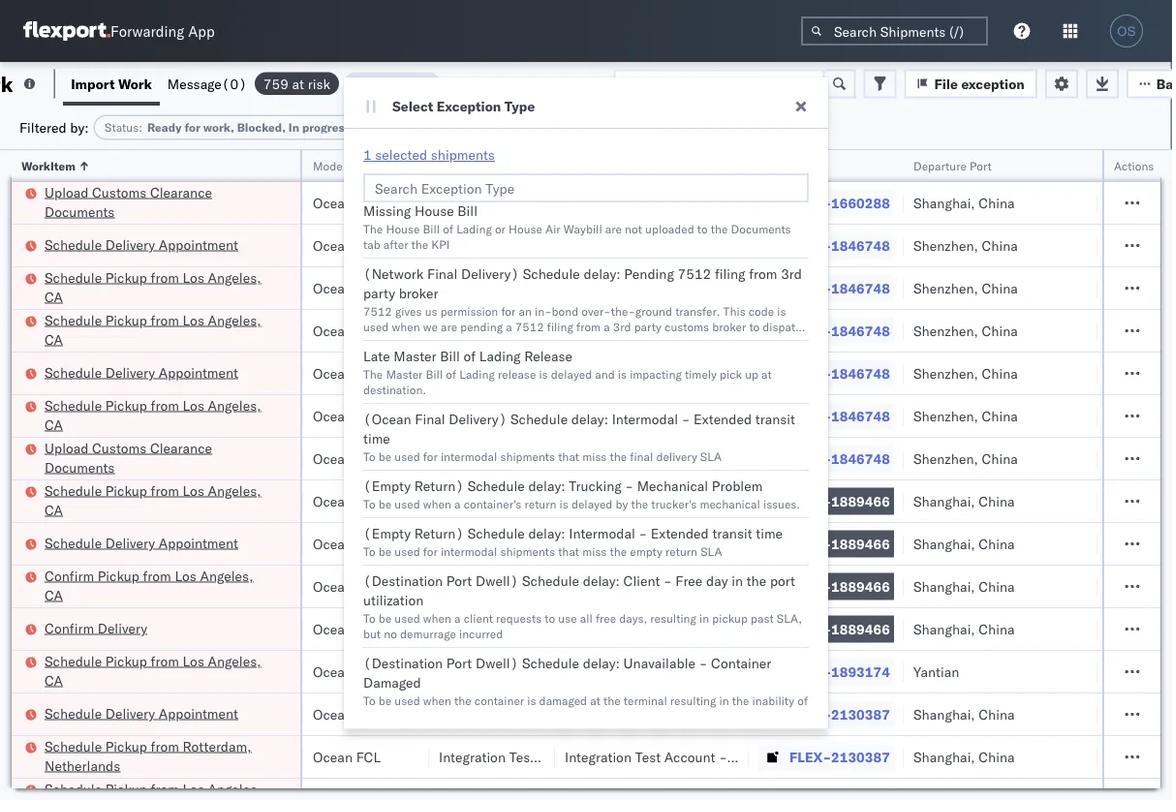 Task type: locate. For each thing, give the bounding box(es) containing it.
bookings test consignee
[[565, 664, 720, 680]]

confirm for confirm pickup from los angeles, ca
[[45, 568, 94, 585]]

integration test account - karl lagerfeld down unavailable
[[565, 706, 817, 723]]

0 vertical spatial up
[[746, 367, 759, 381]]

0 horizontal spatial return
[[525, 497, 557, 511]]

2 flex-1889466 from the top
[[790, 536, 891, 553]]

4 shanghai, china from the top
[[914, 578, 1016, 595]]

port inside (destination port dwell) schedule delay: unavailable  - container damaged to be used when the container is damaged at the terminal resulting in the inability of the truckers to pick up the container
[[447, 655, 472, 672]]

pm
[[65, 578, 86, 595], [65, 706, 86, 723], [65, 749, 86, 766]]

final down the kpi
[[428, 266, 458, 283]]

0 horizontal spatial up
[[469, 709, 482, 724]]

1 horizontal spatial client
[[624, 573, 660, 590]]

port for used
[[447, 655, 472, 672]]

in inside (destination port dwell) schedule delay: unavailable  - container damaged to be used when the container is damaged at the terminal resulting in the inability of the truckers to pick up the container
[[720, 694, 730, 708]]

client inside the (destination port dwell) schedule delay: client - free day in the port utilization to be used when a client requests to use all free days, resulting in pickup past sla, but no demurrage incurred
[[624, 573, 660, 590]]

ocean fcl
[[313, 194, 381, 211], [313, 237, 381, 254], [313, 280, 381, 297], [313, 322, 381, 339], [313, 365, 381, 382], [313, 408, 381, 425], [313, 450, 381, 467], [313, 493, 381, 510], [313, 536, 381, 553], [313, 578, 381, 595], [313, 621, 381, 638], [313, 664, 381, 680], [313, 706, 381, 723], [313, 749, 381, 766]]

consignee button
[[555, 154, 730, 174]]

sla up day
[[701, 544, 723, 559]]

2 schedule pickup from los angeles, ca from the top
[[45, 312, 261, 348]]

ca for sixth schedule pickup from los angeles, ca link from the bottom
[[45, 288, 63, 305]]

0 vertical spatial (empty
[[364, 478, 411, 495]]

1 schedule pickup from los angeles, ca link from the top
[[45, 268, 275, 307]]

1 vertical spatial (empty
[[364, 525, 411, 542]]

appointment up rotterdam,
[[159, 705, 238, 722]]

1 12:59 am mst, dec 14, 2022 from the top
[[32, 493, 222, 510]]

appointment up 9,
[[159, 364, 238, 381]]

2 shenzhen, china from the top
[[914, 280, 1019, 297]]

1 vertical spatial gvcu5265
[[1108, 748, 1173, 765]]

no
[[384, 627, 397, 641]]

file exception button
[[905, 69, 1038, 98], [905, 69, 1038, 98]]

shipments up the container's
[[501, 449, 555, 464]]

0 vertical spatial time
[[364, 430, 390, 447]]

schedule delivery appointment link up confirm pickup from los angeles, ca
[[45, 534, 238, 553]]

time inside (ocean final delivery) schedule delay: intermodal - extended transit time to be used for intermodal shipments that miss the final delivery sla
[[364, 430, 390, 447]]

delivery inside confirm delivery 'link'
[[98, 620, 147, 637]]

flex-2130387
[[790, 706, 891, 723], [790, 749, 891, 766]]

master up the destination.
[[386, 367, 423, 381]]

due
[[617, 120, 639, 135]]

1 upload customs clearance documents button from the top
[[45, 183, 275, 223]]

3 1846748 from the top
[[832, 322, 891, 339]]

to inside the (destination port dwell) schedule delay: client - free day in the port utilization to be used when a client requests to use all free days, resulting in pickup past sla, but no demurrage incurred
[[364, 611, 376, 626]]

13 fcl from the top
[[356, 706, 381, 723]]

a inside the (destination port dwell) schedule delay: client - free day in the port utilization to be used when a client requests to use all free days, resulting in pickup past sla, but no demurrage incurred
[[455, 611, 461, 626]]

1 horizontal spatial transit
[[756, 411, 796, 428]]

time down issues.
[[756, 525, 783, 542]]

container down "damaged"
[[505, 709, 555, 724]]

jan right netherlands
[[126, 749, 147, 766]]

am
[[65, 194, 87, 211], [73, 237, 96, 254], [73, 280, 96, 297], [73, 322, 96, 339], [73, 365, 96, 382], [73, 408, 96, 425], [73, 450, 96, 467], [73, 493, 96, 510], [73, 536, 96, 553], [65, 621, 87, 638], [73, 664, 96, 680]]

3rd down the-
[[613, 319, 632, 334]]

return) inside '(empty return) schedule delay: trucking - mechanical problem to be used when a container's return is delayed by the trucker's mechanical issues.'
[[415, 478, 464, 495]]

transit up problem
[[756, 411, 796, 428]]

angeles, for confirm pickup from los angeles, ca link
[[200, 568, 253, 585]]

a down over-
[[604, 319, 610, 334]]

4 be from the top
[[379, 611, 392, 626]]

ca
[[45, 288, 63, 305], [45, 331, 63, 348], [45, 416, 63, 433], [45, 502, 63, 519], [45, 587, 63, 604], [45, 672, 63, 689], [45, 800, 63, 801]]

lading left the "release"
[[460, 367, 495, 381]]

0 horizontal spatial are
[[441, 319, 458, 334]]

1 horizontal spatial at
[[591, 694, 601, 708]]

0 vertical spatial 2130387
[[832, 706, 891, 723]]

delivery) inside '(network final delivery) schedule delay: pending 7512 filing from 3rd party broker 7512 gives us permission for an in-bond over-the-ground transfer. this code is used when we are pending a 7512 filing from a 3rd party customs broker to dispatch to trucker late master bill of lading release the master bill of lading release is delayed and is impacting timely pick up at destination.'
[[461, 266, 520, 283]]

0 horizontal spatial pick
[[444, 709, 466, 724]]

upload for second upload customs clearance documents link from the bottom of the page
[[45, 184, 89, 201]]

for inside (ocean final delivery) schedule delay: intermodal - extended transit time to be used for intermodal shipments that miss the final delivery sla
[[423, 449, 438, 464]]

--
[[565, 194, 582, 211]]

gives
[[395, 304, 422, 318]]

2 be from the top
[[379, 497, 392, 511]]

master
[[394, 348, 437, 365], [386, 367, 423, 381]]

lagerfeld
[[760, 706, 817, 723], [760, 749, 817, 766]]

ca for 2nd schedule pickup from los angeles, ca link from the bottom
[[45, 672, 63, 689]]

: left no
[[446, 120, 450, 135]]

when down gives
[[392, 319, 420, 334]]

transit inside (empty return) schedule delay: intermodal - extended transit time to be used for intermodal shipments that miss the empty return sla
[[713, 525, 753, 542]]

the inside '(network final delivery) schedule delay: pending 7512 filing from 3rd party broker 7512 gives us permission for an in-bond over-the-ground transfer. this code is used when we are pending a 7512 filing from a 3rd party customs broker to dispatch to trucker late master bill of lading release the master bill of lading release is delayed and is impacting timely pick up at destination.'
[[364, 367, 383, 381]]

container up numbers
[[1108, 151, 1160, 165]]

1 flex-1846748 from the top
[[790, 237, 891, 254]]

12:59 am mst, dec 14, 2022 up 5:00 pm mst, dec 23, 2022
[[32, 536, 222, 553]]

when inside '(network final delivery) schedule delay: pending 7512 filing from 3rd party broker 7512 gives us permission for an in-bond over-the-ground transfer. this code is used when we are pending a 7512 filing from a 3rd party customs broker to dispatch to trucker late master bill of lading release the master bill of lading release is delayed and is impacting timely pick up at destination.'
[[392, 319, 420, 334]]

23, left rotterdam,
[[151, 749, 172, 766]]

(empty up utilization at the bottom left
[[364, 525, 411, 542]]

flexport demo consignee
[[439, 194, 598, 211], [439, 664, 598, 680]]

risk right 759
[[308, 75, 331, 92]]

mdt,
[[90, 194, 125, 211], [99, 237, 133, 254], [99, 280, 133, 297], [99, 322, 133, 339], [99, 365, 133, 382], [99, 408, 133, 425]]

(destination for when
[[364, 655, 443, 672]]

schedule inside (ocean final delivery) schedule delay: intermodal - extended transit time to be used for intermodal shipments that miss the final delivery sla
[[511, 411, 568, 428]]

1 selected shipments
[[364, 146, 495, 163]]

1 vertical spatial pm
[[65, 706, 86, 723]]

be inside (ocean final delivery) schedule delay: intermodal - extended transit time to be used for intermodal shipments that miss the final delivery sla
[[379, 449, 392, 464]]

0 vertical spatial upload
[[45, 184, 89, 201]]

documents for 2nd upload customs clearance documents link from the top of the page
[[45, 459, 115, 476]]

port
[[771, 573, 796, 590]]

0 vertical spatial return
[[525, 497, 557, 511]]

1 vertical spatial confirm
[[45, 620, 94, 637]]

1 vertical spatial miss
[[583, 544, 607, 559]]

delivery) inside (ocean final delivery) schedule delay: intermodal - extended transit time to be used for intermodal shipments that miss the final delivery sla
[[449, 411, 507, 428]]

0 horizontal spatial filing
[[547, 319, 574, 334]]

1 vertical spatial upload customs clearance documents
[[45, 440, 212, 476]]

1 horizontal spatial risk
[[535, 120, 555, 135]]

shipments down the container's
[[501, 544, 555, 559]]

12:59 am mst, jan 13, 2023
[[32, 664, 218, 680]]

house
[[415, 203, 454, 220], [386, 221, 420, 236], [509, 221, 543, 236]]

miss left 'empty'
[[583, 544, 607, 559]]

los for 1st schedule pickup from los angeles, ca button from the top of the page
[[183, 269, 204, 286]]

delayed down trucking
[[572, 497, 613, 511]]

sla,
[[777, 611, 802, 626]]

resize handle column header
[[212, 150, 236, 801], [277, 150, 300, 801], [280, 150, 303, 801], [406, 150, 429, 801], [532, 150, 555, 801], [726, 150, 749, 801], [881, 150, 904, 801], [1075, 150, 1098, 801], [1138, 150, 1161, 801]]

are inside missing house bill the house bill of lading or house air waybill are not uploaded to the documents tab after the kpi
[[606, 221, 622, 236]]

1 vertical spatial 9:30
[[32, 749, 61, 766]]

0 vertical spatial extended
[[694, 411, 752, 428]]

time down (ocean in the bottom left of the page
[[364, 430, 390, 447]]

0 horizontal spatial 3rd
[[613, 319, 632, 334]]

5 resize handle column header from the left
[[532, 150, 555, 801]]

1 vertical spatial integration test account - karl lagerfeld
[[565, 749, 817, 766]]

over-
[[582, 304, 611, 318]]

11 ocean fcl from the top
[[313, 621, 381, 638]]

4 schedule delivery appointment link from the top
[[45, 704, 238, 724]]

return) inside (empty return) schedule delay: intermodal - extended transit time to be used for intermodal shipments that miss the empty return sla
[[415, 525, 464, 542]]

to right "uploaded"
[[698, 221, 708, 236]]

pickup inside confirm pickup from los angeles, ca
[[98, 568, 139, 585]]

2 2130387 from the top
[[832, 749, 891, 766]]

documents inside missing house bill the house bill of lading or house air waybill are not uploaded to the documents tab after the kpi
[[731, 221, 792, 236]]

2 confirm from the top
[[45, 620, 94, 637]]

2 vertical spatial pm
[[65, 749, 86, 766]]

trucker's
[[652, 497, 697, 511]]

1 vertical spatial return)
[[415, 525, 464, 542]]

1 vertical spatial transit
[[713, 525, 753, 542]]

angeles, for first schedule pickup from los angeles, ca link from the bottom of the page
[[208, 781, 261, 798]]

1 vertical spatial sla
[[701, 544, 723, 559]]

appointment up confirm pickup from los angeles, ca link
[[159, 535, 238, 552]]

(empty inside '(empty return) schedule delay: trucking - mechanical problem to be used when a container's return is delayed by the trucker's mechanical issues.'
[[364, 478, 411, 495]]

1 vertical spatial in
[[700, 611, 710, 626]]

2 customs from the top
[[92, 440, 147, 457]]

0 horizontal spatial :
[[139, 120, 142, 135]]

2023 down 13,
[[175, 749, 209, 766]]

1893174
[[832, 664, 891, 680]]

flex id button
[[749, 154, 885, 174]]

schedule delivery appointment button up schedule pickup from rotterdam, netherlands
[[45, 704, 238, 726]]

to inside '(empty return) schedule delay: trucking - mechanical problem to be used when a container's return is delayed by the trucker's mechanical issues.'
[[364, 497, 376, 511]]

2 account from the top
[[665, 749, 716, 766]]

4 schedule delivery appointment button from the top
[[45, 704, 238, 726]]

upload
[[45, 184, 89, 201], [45, 440, 89, 457]]

sla inside (ocean final delivery) schedule delay: intermodal - extended transit time to be used for intermodal shipments that miss the final delivery sla
[[701, 449, 722, 464]]

dwell) inside the (destination port dwell) schedule delay: client - free day in the port utilization to be used when a client requests to use all free days, resulting in pickup past sla, but no demurrage incurred
[[476, 573, 519, 590]]

schedule delivery appointment link up schedule pickup from rotterdam, netherlands
[[45, 704, 238, 724]]

1 flex-1889466 from the top
[[790, 493, 891, 510]]

delayed inside '(empty return) schedule delay: trucking - mechanical problem to be used when a container's return is delayed by the trucker's mechanical issues.'
[[572, 497, 613, 511]]

resize handle column header for consignee
[[726, 150, 749, 801]]

1 2130387 from the top
[[832, 706, 891, 723]]

delayed inside '(network final delivery) schedule delay: pending 7512 filing from 3rd party broker 7512 gives us permission for an in-bond over-the-ground transfer. this code is used when we are pending a 7512 filing from a 3rd party customs broker to dispatch to trucker late master bill of lading release the master bill of lading release is delayed and is impacting timely pick up at destination.'
[[551, 367, 592, 381]]

used up truckers
[[395, 694, 420, 708]]

0 vertical spatial account
[[665, 706, 716, 723]]

consignee
[[565, 158, 621, 173], [533, 194, 598, 211], [533, 664, 598, 680], [655, 664, 720, 680]]

2 lhuu7894 from the top
[[1108, 535, 1173, 552]]

schedule delivery appointment link up 12:00 am mst, nov 9, 2022
[[45, 363, 238, 382]]

clearance for second upload customs clearance documents link from the bottom of the page
[[150, 184, 212, 201]]

1 vertical spatial karl
[[731, 749, 756, 766]]

the inside the (destination port dwell) schedule delay: client - free day in the port utilization to be used when a client requests to use all free days, resulting in pickup past sla, but no demurrage incurred
[[747, 573, 767, 590]]

9:30 pm mst, jan 23, 2023
[[32, 706, 209, 723], [32, 749, 209, 766]]

angeles, inside confirm pickup from los angeles, ca
[[200, 568, 253, 585]]

2 horizontal spatial at
[[762, 367, 772, 381]]

up right the timely
[[746, 367, 759, 381]]

5 ca from the top
[[45, 587, 63, 604]]

schedule inside '(empty return) schedule delay: trucking - mechanical problem to be used when a container's return is delayed by the trucker's mechanical issues.'
[[468, 478, 525, 495]]

0 vertical spatial flexport
[[439, 194, 490, 211]]

documents down deadline
[[45, 203, 115, 220]]

0 vertical spatial risk
[[308, 75, 331, 92]]

2 miss from the top
[[583, 544, 607, 559]]

1 horizontal spatial pick
[[720, 367, 743, 381]]

2 12:59 am mst, dec 14, 2022 from the top
[[32, 536, 222, 553]]

of down permission
[[446, 367, 457, 381]]

appointment down 19,
[[159, 236, 238, 253]]

port right departure
[[970, 158, 992, 173]]

1 shenzhen, china from the top
[[914, 237, 1019, 254]]

test
[[524, 237, 550, 254], [650, 237, 676, 254], [524, 280, 550, 297], [650, 280, 676, 297], [524, 322, 550, 339], [650, 322, 676, 339], [524, 365, 550, 382], [650, 365, 676, 382], [524, 408, 550, 425], [650, 408, 676, 425], [524, 450, 550, 467], [650, 450, 676, 467], [524, 493, 550, 510], [650, 493, 676, 510], [524, 536, 550, 553], [650, 536, 676, 553], [524, 578, 550, 595], [650, 578, 676, 595], [524, 621, 550, 638], [650, 621, 676, 638], [625, 664, 651, 680], [636, 706, 661, 723], [636, 749, 661, 766]]

2 flex-2130387 from the top
[[790, 749, 891, 766]]

used left the container's
[[395, 497, 420, 511]]

used down utilization at the bottom left
[[395, 611, 420, 626]]

schedule pickup from los angeles, ca for sixth schedule pickup from los angeles, ca link from the bottom
[[45, 269, 261, 305]]

pick right truckers
[[444, 709, 466, 724]]

lagerfeld down 'flex-1893174'
[[760, 706, 817, 723]]

1 vertical spatial 23,
[[151, 706, 172, 723]]

schedule delivery appointment button up confirm pickup from los angeles, ca
[[45, 534, 238, 555]]

resize handle column header for client name
[[532, 150, 555, 801]]

be inside the (destination port dwell) schedule delay: client - free day in the port utilization to be used when a client requests to use all free days, resulting in pickup past sla, but no demurrage incurred
[[379, 611, 392, 626]]

the inside (ocean final delivery) schedule delay: intermodal - extended transit time to be used for intermodal shipments that miss the final delivery sla
[[610, 449, 627, 464]]

return inside (empty return) schedule delay: intermodal - extended transit time to be used for intermodal shipments that miss the empty return sla
[[666, 544, 698, 559]]

delay: for intermodal
[[572, 411, 609, 428]]

jan up schedule pickup from rotterdam, netherlands
[[126, 706, 147, 723]]

resize handle column header for deadline
[[212, 150, 236, 801]]

angeles,
[[208, 269, 261, 286], [208, 312, 261, 329], [208, 397, 261, 414], [208, 482, 261, 499], [200, 568, 253, 585], [208, 653, 261, 670], [208, 781, 261, 798]]

delay: left trucking
[[529, 478, 566, 495]]

7512 down an
[[516, 319, 544, 334]]

of down pending
[[464, 348, 476, 365]]

12:59
[[32, 237, 70, 254], [32, 280, 70, 297], [32, 322, 70, 339], [32, 365, 70, 382], [32, 408, 70, 425], [32, 493, 70, 510], [32, 536, 70, 553], [32, 664, 70, 680]]

2 vertical spatial 23,
[[151, 749, 172, 766]]

customs for 1st upload customs clearance documents button from the bottom
[[92, 440, 147, 457]]

1 vertical spatial 2023
[[175, 706, 209, 723]]

miss up trucking
[[583, 449, 607, 464]]

delay: inside the (destination port dwell) schedule delay: client - free day in the port utilization to be used when a client requests to use all free days, resulting in pickup past sla, but no demurrage incurred
[[583, 573, 620, 590]]

used
[[364, 319, 389, 334], [395, 449, 420, 464], [395, 497, 420, 511], [395, 544, 420, 559], [395, 611, 420, 626], [395, 694, 420, 708]]

import work button
[[63, 62, 160, 106]]

12:59 am mst, dec 14, 2022 down 12:00 am mst, nov 9, 2022
[[32, 493, 222, 510]]

pickup for 4th schedule pickup from los angeles, ca button from the top
[[105, 482, 147, 499]]

delay: inside (empty return) schedule delay: intermodal - extended transit time to be used for intermodal shipments that miss the empty return sla
[[529, 525, 566, 542]]

8 flex- from the top
[[790, 493, 832, 510]]

the inside '(empty return) schedule delay: trucking - mechanical problem to be used when a container's return is delayed by the trucker's mechanical issues.'
[[631, 497, 649, 511]]

4 1889466 from the top
[[832, 621, 891, 638]]

2 to from the top
[[364, 497, 376, 511]]

pickup for fourth schedule pickup from los angeles, ca button from the bottom of the page
[[105, 397, 147, 414]]

schedule pickup from los angeles, ca for third schedule pickup from los angeles, ca link
[[45, 397, 261, 433]]

4 shenzhen, from the top
[[914, 365, 979, 382]]

mechanical
[[700, 497, 761, 511]]

2 return) from the top
[[415, 525, 464, 542]]

bill up the destination.
[[426, 367, 443, 381]]

0 horizontal spatial broker
[[399, 285, 439, 302]]

confirm down 5:00
[[45, 620, 94, 637]]

client left name
[[439, 158, 470, 173]]

14, up confirm pickup from los angeles, ca link
[[164, 536, 185, 553]]

1 vertical spatial are
[[441, 319, 458, 334]]

flexport demo consignee up or
[[439, 194, 598, 211]]

1889466
[[832, 493, 891, 510], [832, 536, 891, 553], [832, 578, 891, 595], [832, 621, 891, 638]]

1 to from the top
[[364, 449, 376, 464]]

13 flex- from the top
[[790, 706, 832, 723]]

schedule delivery appointment link for third "schedule delivery appointment" 'button' from the bottom
[[45, 363, 238, 382]]

0 vertical spatial shipments
[[431, 146, 495, 163]]

final inside '(network final delivery) schedule delay: pending 7512 filing from 3rd party broker 7512 gives us permission for an in-bond over-the-ground transfer. this code is used when we are pending a 7512 filing from a 3rd party customs broker to dispatch to trucker late master bill of lading release the master bill of lading release is delayed and is impacting timely pick up at destination.'
[[428, 266, 458, 283]]

1 vertical spatial broker
[[713, 319, 747, 334]]

1 dwell) from the top
[[476, 573, 519, 590]]

7512 up transfer.
[[678, 266, 712, 283]]

6 schedule pickup from los angeles, ca link from the top
[[45, 780, 275, 801]]

to
[[364, 449, 376, 464], [364, 497, 376, 511], [364, 544, 376, 559], [364, 611, 376, 626], [364, 694, 376, 708]]

4 schedule pickup from los angeles, ca link from the top
[[45, 481, 275, 520]]

intermodal inside (empty return) schedule delay: intermodal - extended transit time to be used for intermodal shipments that miss the empty return sla
[[569, 525, 636, 542]]

flex-1889466
[[790, 493, 891, 510], [790, 536, 891, 553], [790, 578, 891, 595], [790, 621, 891, 638]]

0 vertical spatial upload customs clearance documents
[[45, 184, 212, 220]]

5 shenzhen, from the top
[[914, 408, 979, 425]]

0 vertical spatial container
[[475, 694, 525, 708]]

1 integration test account - karl lagerfeld from the top
[[565, 706, 817, 723]]

23, up the 24,
[[155, 578, 176, 595]]

jan left 13,
[[135, 664, 157, 680]]

transit
[[756, 411, 796, 428], [713, 525, 753, 542]]

2 intermodal from the top
[[441, 544, 498, 559]]

(destination inside (destination port dwell) schedule delay: unavailable  - container damaged to be used when the container is damaged at the terminal resulting in the inability of the truckers to pick up the container
[[364, 655, 443, 672]]

0 vertical spatial filing
[[715, 266, 746, 283]]

1 the from the top
[[364, 221, 383, 236]]

0 vertical spatial resulting
[[651, 611, 697, 626]]

7512
[[678, 266, 712, 283], [364, 304, 392, 318], [516, 319, 544, 334]]

0 horizontal spatial time
[[364, 430, 390, 447]]

client down 'empty'
[[624, 573, 660, 590]]

0 vertical spatial flexport demo consignee
[[439, 194, 598, 211]]

1
[[364, 146, 372, 163]]

intermodal inside (ocean final delivery) schedule delay: intermodal - extended transit time to be used for intermodal shipments that miss the final delivery sla
[[612, 411, 679, 428]]

overdue,
[[563, 120, 614, 135]]

0 vertical spatial broker
[[399, 285, 439, 302]]

1 vertical spatial upload
[[45, 440, 89, 457]]

1 schedule pickup from los angeles, ca from the top
[[45, 269, 261, 305]]

1 vertical spatial upload customs clearance documents link
[[45, 439, 275, 477]]

13 ocean fcl from the top
[[313, 706, 381, 723]]

1 schedule delivery appointment link from the top
[[45, 235, 238, 254]]

1 vertical spatial flexport demo consignee
[[439, 664, 598, 680]]

- inside '(empty return) schedule delay: trucking - mechanical problem to be used when a container's return is delayed by the trucker's mechanical issues.'
[[626, 478, 634, 495]]

confirm pickup from los angeles, ca button
[[45, 567, 275, 607]]

snoozed
[[401, 120, 446, 135]]

7:00 am mst, dec 24, 2022
[[32, 621, 214, 638]]

5 12:59 from the top
[[32, 408, 70, 425]]

intermodal
[[441, 449, 498, 464], [441, 544, 498, 559]]

used down (ocean in the bottom left of the page
[[395, 449, 420, 464]]

1 vertical spatial pick
[[444, 709, 466, 724]]

5,
[[165, 237, 177, 254], [165, 280, 177, 297], [165, 322, 177, 339], [165, 365, 177, 382], [165, 408, 177, 425]]

0 vertical spatial 2023
[[185, 664, 218, 680]]

0 vertical spatial lading
[[457, 221, 492, 236]]

dwell)
[[476, 573, 519, 590], [476, 655, 519, 672]]

0 vertical spatial 9:30
[[32, 706, 61, 723]]

party down (network
[[364, 285, 396, 302]]

schedule delivery appointment up schedule pickup from rotterdam, netherlands
[[45, 705, 238, 722]]

port down incurred
[[447, 655, 472, 672]]

0 vertical spatial 14,
[[164, 493, 185, 510]]

1 vertical spatial extended
[[651, 525, 709, 542]]

pick
[[720, 367, 743, 381], [444, 709, 466, 724]]

departure port button
[[904, 154, 1079, 174]]

an
[[519, 304, 532, 318]]

1 karl from the top
[[731, 706, 756, 723]]

0 vertical spatial master
[[394, 348, 437, 365]]

(empty for (empty return) schedule delay: trucking - mechanical problem
[[364, 478, 411, 495]]

but
[[364, 627, 381, 641]]

1 upload customs clearance documents from the top
[[45, 184, 212, 220]]

1 lagerfeld from the top
[[760, 706, 817, 723]]

1 1846748 from the top
[[832, 237, 891, 254]]

angeles, for 2nd schedule pickup from los angeles, ca link from the top
[[208, 312, 261, 329]]

uploaded
[[646, 221, 695, 236]]

0 vertical spatial integration test account - karl lagerfeld
[[565, 706, 817, 723]]

delayed down release
[[551, 367, 592, 381]]

confirm delivery
[[45, 620, 147, 637]]

7 flex- from the top
[[790, 450, 832, 467]]

schedule delivery appointment up 12:00 am mst, nov 9, 2022
[[45, 364, 238, 381]]

resize handle column header for workitem
[[277, 150, 300, 801]]

5 ceau7522 from the top
[[1108, 407, 1173, 424]]

ceau7522
[[1108, 237, 1173, 253], [1108, 279, 1173, 296], [1108, 322, 1173, 339], [1108, 364, 1173, 381], [1108, 407, 1173, 424], [1108, 450, 1173, 467]]

(empty return) schedule delay: trucking - mechanical problem to be used when a container's return is delayed by the trucker's mechanical issues.
[[364, 478, 801, 511]]

when left the container's
[[423, 497, 452, 511]]

consignee up search exception type text field
[[565, 158, 621, 173]]

schedule delivery appointment link for 1st "schedule delivery appointment" 'button' from the top
[[45, 235, 238, 254]]

1 vertical spatial resulting
[[671, 694, 717, 708]]

pickup for first schedule pickup from los angeles, ca button from the bottom of the page
[[105, 781, 147, 798]]

24,
[[156, 621, 177, 638]]

account down terminal
[[665, 749, 716, 766]]

1 upload customs clearance documents link from the top
[[45, 183, 275, 221]]

from
[[750, 266, 778, 283], [151, 269, 179, 286], [151, 312, 179, 329], [577, 319, 601, 334], [151, 397, 179, 414], [151, 482, 179, 499], [143, 568, 171, 585], [151, 653, 179, 670], [151, 738, 179, 755], [151, 781, 179, 798]]

ca for 2nd schedule pickup from los angeles, ca link from the top
[[45, 331, 63, 348]]

1 account from the top
[[665, 706, 716, 723]]

1 vertical spatial flex-2130387
[[790, 749, 891, 766]]

0 vertical spatial dwell)
[[476, 573, 519, 590]]

that up the (destination port dwell) schedule delay: client - free day in the port utilization to be used when a client requests to use all free days, resulting in pickup past sla, but no demurrage incurred
[[558, 544, 580, 559]]

23,
[[155, 578, 176, 595], [151, 706, 172, 723], [151, 749, 172, 766]]

5 flex- from the top
[[790, 365, 832, 382]]

0 vertical spatial at
[[292, 75, 304, 92]]

final right (ocean in the bottom left of the page
[[415, 411, 446, 428]]

are inside '(network final delivery) schedule delay: pending 7512 filing from 3rd party broker 7512 gives us permission for an in-bond over-the-ground transfer. this code is used when we are pending a 7512 filing from a 3rd party customs broker to dispatch to trucker late master bill of lading release the master bill of lading release is delayed and is impacting timely pick up at destination.'
[[441, 319, 458, 334]]

23, up schedule pickup from rotterdam, netherlands link on the bottom left of page
[[151, 706, 172, 723]]

confirm
[[45, 568, 94, 585], [45, 620, 94, 637]]

0 vertical spatial confirm
[[45, 568, 94, 585]]

final inside (ocean final delivery) schedule delay: intermodal - extended transit time to be used for intermodal shipments that miss the final delivery sla
[[415, 411, 446, 428]]

at down dispatch
[[762, 367, 772, 381]]

to inside the (destination port dwell) schedule delay: client - free day in the port utilization to be used when a client requests to use all free days, resulting in pickup past sla, but no demurrage incurred
[[545, 611, 556, 626]]

: right the at on the left of the page
[[555, 120, 558, 135]]

upload for 2nd upload customs clearance documents link from the top of the page
[[45, 440, 89, 457]]

0 vertical spatial are
[[606, 221, 622, 236]]

1 gvcu5265 from the top
[[1108, 706, 1173, 723]]

return inside '(empty return) schedule delay: trucking - mechanical problem to be used when a container's return is delayed by the trucker's mechanical issues.'
[[525, 497, 557, 511]]

(destination inside the (destination port dwell) schedule delay: client - free day in the port utilization to be used when a client requests to use all free days, resulting in pickup past sla, but no demurrage incurred
[[364, 573, 443, 590]]

are right we
[[441, 319, 458, 334]]

progress
[[302, 120, 351, 135]]

to right truckers
[[430, 709, 441, 724]]

from for 2nd schedule pickup from los angeles, ca link from the top
[[151, 312, 179, 329]]

port for port
[[447, 573, 472, 590]]

used inside '(network final delivery) schedule delay: pending 7512 filing from 3rd party broker 7512 gives us permission for an in-bond over-the-ground transfer. this code is used when we are pending a 7512 filing from a 3rd party customs broker to dispatch to trucker late master bill of lading release the master bill of lading release is delayed and is impacting timely pick up at destination.'
[[364, 319, 389, 334]]

appointment
[[159, 236, 238, 253], [159, 364, 238, 381], [159, 535, 238, 552], [159, 705, 238, 722]]

759
[[264, 75, 289, 92]]

8 12:59 from the top
[[32, 664, 70, 680]]

resulting right days, at right bottom
[[651, 611, 697, 626]]

demo up or
[[493, 194, 529, 211]]

risk right the at on the left of the page
[[535, 120, 555, 135]]

2 flex- from the top
[[790, 237, 832, 254]]

flex-1846748
[[790, 237, 891, 254], [790, 280, 891, 297], [790, 322, 891, 339], [790, 365, 891, 382], [790, 408, 891, 425], [790, 450, 891, 467]]

6 schedule pickup from los angeles, ca from the top
[[45, 781, 261, 801]]

transit down mechanical
[[713, 525, 753, 542]]

0 vertical spatial container
[[1108, 151, 1160, 165]]

0 vertical spatial party
[[364, 285, 396, 302]]

final
[[428, 266, 458, 283], [415, 411, 446, 428]]

confirm up 7:00 at the left of the page
[[45, 568, 94, 585]]

from for 2nd schedule pickup from los angeles, ca link from the bottom
[[151, 653, 179, 670]]

filing up the 'this'
[[715, 266, 746, 283]]

12 fcl from the top
[[356, 664, 381, 680]]

delay: down '(empty return) schedule delay: trucking - mechanical problem to be used when a container's return is delayed by the trucker's mechanical issues.'
[[529, 525, 566, 542]]

clearance for 2nd upload customs clearance documents link from the top of the page
[[150, 440, 212, 457]]

account down unavailable
[[665, 706, 716, 723]]

0 vertical spatial delayed
[[551, 367, 592, 381]]

lagerfeld down inability
[[760, 749, 817, 766]]

intermodal up final
[[612, 411, 679, 428]]

delay: for client
[[583, 573, 620, 590]]

2 vertical spatial shipments
[[501, 544, 555, 559]]

(destination
[[364, 573, 443, 590], [364, 655, 443, 672]]

resulting inside the (destination port dwell) schedule delay: client - free day in the port utilization to be used when a client requests to use all free days, resulting in pickup past sla, but no demurrage incurred
[[651, 611, 697, 626]]

customs
[[92, 184, 147, 201], [92, 440, 147, 457]]

- inside (empty return) schedule delay: intermodal - extended transit time to be used for intermodal shipments that miss the empty return sla
[[639, 525, 648, 542]]

ca inside confirm pickup from los angeles, ca
[[45, 587, 63, 604]]

delay: inside '(network final delivery) schedule delay: pending 7512 filing from 3rd party broker 7512 gives us permission for an in-bond over-the-ground transfer. this code is used when we are pending a 7512 filing from a 3rd party customs broker to dispatch to trucker late master bill of lading release the master bill of lading release is delayed and is impacting timely pick up at destination.'
[[584, 266, 621, 283]]

1 : from the left
[[139, 120, 142, 135]]

return) down the container's
[[415, 525, 464, 542]]

12:00 am mst, nov 9, 2022
[[32, 450, 213, 467]]

and
[[595, 367, 615, 381]]

8 ocean fcl from the top
[[313, 493, 381, 510]]

2 flexport from the top
[[439, 664, 490, 680]]

work
[[118, 75, 152, 92]]

to inside 'button'
[[497, 75, 510, 92]]

1 resize handle column header from the left
[[212, 150, 236, 801]]

1 horizontal spatial time
[[756, 525, 783, 542]]

angeles, for 2nd schedule pickup from los angeles, ca link from the bottom
[[208, 653, 261, 670]]

1 vertical spatial upload customs clearance documents button
[[45, 439, 275, 479]]

that up trucking
[[558, 449, 580, 464]]

0 vertical spatial sla
[[701, 449, 722, 464]]

1 horizontal spatial in
[[720, 694, 730, 708]]

pick inside (destination port dwell) schedule delay: unavailable  - container damaged to be used when the container is damaged at the terminal resulting in the inability of the truckers to pick up the container
[[444, 709, 466, 724]]

lading inside missing house bill the house bill of lading or house air waybill are not uploaded to the documents tab after the kpi
[[457, 221, 492, 236]]

delay: inside (destination port dwell) schedule delay: unavailable  - container damaged to be used when the container is damaged at the terminal resulting in the inability of the truckers to pick up the container
[[583, 655, 620, 672]]

the
[[711, 221, 728, 236], [412, 237, 429, 252], [610, 449, 627, 464], [631, 497, 649, 511], [610, 544, 627, 559], [747, 573, 767, 590], [455, 694, 472, 708], [604, 694, 621, 708], [733, 694, 750, 708], [364, 709, 381, 724], [485, 709, 502, 724]]

for inside (empty return) schedule delay: intermodal - extended transit time to be used for intermodal shipments that miss the empty return sla
[[423, 544, 438, 559]]

1 horizontal spatial broker
[[713, 319, 747, 334]]

import
[[71, 75, 115, 92]]

1 vertical spatial time
[[756, 525, 783, 542]]

container
[[475, 694, 525, 708], [505, 709, 555, 724]]

9:30
[[32, 706, 61, 723], [32, 749, 61, 766]]

1 vertical spatial container
[[711, 655, 772, 672]]

1 vertical spatial master
[[386, 367, 423, 381]]

2 horizontal spatial :
[[555, 120, 558, 135]]

shipments down no
[[431, 146, 495, 163]]

1 horizontal spatial container
[[1108, 151, 1160, 165]]

1 lhuu7894 from the top
[[1108, 492, 1173, 509]]

0 vertical spatial integration
[[565, 706, 632, 723]]

0 vertical spatial gvcu5265
[[1108, 706, 1173, 723]]

of up the kpi
[[443, 221, 454, 236]]

2 flexport demo consignee from the top
[[439, 664, 598, 680]]

2 schedule delivery appointment link from the top
[[45, 363, 238, 382]]

1 vertical spatial documents
[[731, 221, 792, 236]]

1 fcl from the top
[[356, 194, 381, 211]]

used up utilization at the bottom left
[[395, 544, 420, 559]]

7:00
[[32, 621, 61, 638]]

5 shenzhen, china from the top
[[914, 408, 1019, 425]]

from for schedule pickup from rotterdam, netherlands link on the bottom left of page
[[151, 738, 179, 755]]

2 (empty from the top
[[364, 525, 411, 542]]

confirm inside 'link'
[[45, 620, 94, 637]]

integration down "damaged"
[[565, 749, 632, 766]]

angeles, for 4th schedule pickup from los angeles, ca link from the top
[[208, 482, 261, 499]]

los for 4th schedule pickup from los angeles, ca button from the top
[[183, 482, 204, 499]]

type
[[505, 98, 535, 115]]

(empty inside (empty return) schedule delay: intermodal - extended transit time to be used for intermodal shipments that miss the empty return sla
[[364, 525, 411, 542]]

0 horizontal spatial risk
[[308, 75, 331, 92]]

container inside button
[[1108, 151, 1160, 165]]

not
[[625, 221, 643, 236]]

2 (destination from the top
[[364, 655, 443, 672]]

party down ground
[[635, 319, 662, 334]]

of inside (destination port dwell) schedule delay: unavailable  - container damaged to be used when the container is damaged at the terminal resulting in the inability of the truckers to pick up the container
[[798, 694, 809, 708]]

0 vertical spatial lagerfeld
[[760, 706, 817, 723]]

delay: for unavailable
[[583, 655, 620, 672]]

8 fcl from the top
[[356, 493, 381, 510]]

inability
[[753, 694, 795, 708]]

2 upload customs clearance documents link from the top
[[45, 439, 275, 477]]

6 shenzhen, from the top
[[914, 450, 979, 467]]

from inside confirm pickup from los angeles, ca
[[143, 568, 171, 585]]

4 12:59 from the top
[[32, 365, 70, 382]]

port inside the (destination port dwell) schedule delay: client - free day in the port utilization to be used when a client requests to use all free days, resulting in pickup past sla, but no demurrage incurred
[[447, 573, 472, 590]]

0 vertical spatial transit
[[756, 411, 796, 428]]

extended down the timely
[[694, 411, 752, 428]]

3 ca from the top
[[45, 416, 63, 433]]

release
[[525, 348, 573, 365]]

0 vertical spatial 9:30 pm mst, jan 23, 2023
[[32, 706, 209, 723]]

2 vertical spatial in
[[720, 694, 730, 708]]

2 clearance from the top
[[150, 440, 212, 457]]

3 5, from the top
[[165, 322, 177, 339]]

1 vertical spatial return
[[666, 544, 698, 559]]

los inside confirm pickup from los angeles, ca
[[175, 568, 197, 585]]

: for snoozed
[[446, 120, 450, 135]]

1 vertical spatial customs
[[92, 440, 147, 457]]

pickup for 1st schedule pickup from los angeles, ca button from the top of the page
[[105, 269, 147, 286]]

container left "damaged"
[[475, 694, 525, 708]]

0 vertical spatial clearance
[[150, 184, 212, 201]]

5 be from the top
[[379, 694, 392, 708]]

los for fifth schedule pickup from los angeles, ca button from the bottom
[[183, 312, 204, 329]]

los for confirm pickup from los angeles, ca button
[[175, 568, 197, 585]]

forwarding app
[[111, 22, 215, 40]]

angeles, for sixth schedule pickup from los angeles, ca link from the bottom
[[208, 269, 261, 286]]

client name
[[439, 158, 504, 173]]

3 schedule pickup from los angeles, ca button from the top
[[45, 396, 275, 437]]

return right the container's
[[525, 497, 557, 511]]

to inside (empty return) schedule delay: intermodal - extended transit time to be used for intermodal shipments that miss the empty return sla
[[364, 544, 376, 559]]

reset
[[457, 75, 494, 92]]

schedule pickup from rotterdam, netherlands link
[[45, 737, 275, 776]]

flex-1893174 button
[[759, 659, 895, 686], [759, 659, 895, 686]]

for inside '(network final delivery) schedule delay: pending 7512 filing from 3rd party broker 7512 gives us permission for an in-bond over-the-ground transfer. this code is used when we are pending a 7512 filing from a 3rd party customs broker to dispatch to trucker late master bill of lading release the master bill of lading release is delayed and is impacting timely pick up at destination.'
[[502, 304, 516, 318]]

Search Shipments (/) text field
[[802, 16, 989, 46]]



Task type: vqa. For each thing, say whether or not it's contained in the screenshot.


Task type: describe. For each thing, give the bounding box(es) containing it.
from for confirm pickup from los angeles, ca link
[[143, 568, 171, 585]]

pick inside '(network final delivery) schedule delay: pending 7512 filing from 3rd party broker 7512 gives us permission for an in-bond over-the-ground transfer. this code is used when we are pending a 7512 filing from a 3rd party customs broker to dispatch to trucker late master bill of lading release the master bill of lading release is delayed and is impacting timely pick up at destination.'
[[720, 367, 743, 381]]

the inside missing house bill the house bill of lading or house air waybill are not uploaded to the documents tab after the kpi
[[364, 221, 383, 236]]

house up the kpi
[[415, 203, 454, 220]]

to down code on the top right
[[750, 319, 760, 334]]

file exception
[[935, 75, 1025, 92]]

0 vertical spatial 23,
[[155, 578, 176, 595]]

pending
[[461, 319, 503, 334]]

default
[[514, 75, 560, 92]]

1:00
[[32, 194, 61, 211]]

from for sixth schedule pickup from los angeles, ca link from the bottom
[[151, 269, 179, 286]]

5 12:59 am mdt, nov 5, 2022 from the top
[[32, 408, 214, 425]]

miss inside (ocean final delivery) schedule delay: intermodal - extended transit time to be used for intermodal shipments that miss the final delivery sla
[[583, 449, 607, 464]]

requests
[[496, 611, 542, 626]]

incurred
[[459, 627, 503, 641]]

to inside missing house bill the house bill of lading or house air waybill are not uploaded to the documents tab after the kpi
[[698, 221, 708, 236]]

Search Work text field
[[614, 69, 825, 98]]

past
[[751, 611, 774, 626]]

transit inside (ocean final delivery) schedule delay: intermodal - extended transit time to be used for intermodal shipments that miss the final delivery sla
[[756, 411, 796, 428]]

bond
[[552, 304, 579, 318]]

intermodal inside (empty return) schedule delay: intermodal - extended transit time to be used for intermodal shipments that miss the empty return sla
[[441, 544, 498, 559]]

0 horizontal spatial in
[[700, 611, 710, 626]]

unavailable
[[624, 655, 696, 672]]

7 shanghai, from the top
[[914, 749, 976, 766]]

2 1846748 from the top
[[832, 280, 891, 297]]

205 on track
[[353, 75, 432, 92]]

4 ceau7522 from the top
[[1108, 364, 1173, 381]]

at inside (destination port dwell) schedule delay: unavailable  - container damaged to be used when the container is damaged at the terminal resulting in the inability of the truckers to pick up the container
[[591, 694, 601, 708]]

filtered
[[19, 119, 67, 136]]

19,
[[157, 194, 178, 211]]

9 resize handle column header from the left
[[1138, 150, 1161, 801]]

2 integration test account - karl lagerfeld from the top
[[565, 749, 817, 766]]

delivery down 1:00 am mdt, aug 19, 2022
[[105, 236, 155, 253]]

5 ocean fcl from the top
[[313, 365, 381, 382]]

exception
[[437, 98, 501, 115]]

upload customs clearance documents for second upload customs clearance documents link from the bottom of the page
[[45, 184, 212, 220]]

los for first schedule pickup from los angeles, ca button from the bottom of the page
[[183, 781, 204, 798]]

return) for (empty return) schedule delay: trucking - mechanical problem
[[415, 478, 464, 495]]

5 schedule pickup from los angeles, ca link from the top
[[45, 652, 275, 691]]

when inside the (destination port dwell) schedule delay: client - free day in the port utilization to be used when a client requests to use all free days, resulting in pickup past sla, but no demurrage incurred
[[423, 611, 452, 626]]

ca for first schedule pickup from los angeles, ca link from the bottom of the page
[[45, 800, 63, 801]]

10 flex- from the top
[[790, 578, 832, 595]]

in
[[289, 120, 299, 135]]

6 12:59 from the top
[[32, 493, 70, 510]]

free
[[676, 573, 703, 590]]

dec up 7:00 am mst, dec 24, 2022
[[126, 578, 151, 595]]

delivery) for (network
[[461, 266, 520, 283]]

los for 2nd schedule pickup from los angeles, ca button from the bottom of the page
[[183, 653, 204, 670]]

schedule inside (destination port dwell) schedule delay: unavailable  - container damaged to be used when the container is damaged at the terminal resulting in the inability of the truckers to pick up the container
[[522, 655, 580, 672]]

2 5, from the top
[[165, 280, 177, 297]]

los for fourth schedule pickup from los angeles, ca button from the bottom of the page
[[183, 397, 204, 414]]

utilization
[[364, 592, 424, 609]]

workitem button
[[12, 154, 281, 174]]

message (0)
[[168, 75, 247, 92]]

up inside '(network final delivery) schedule delay: pending 7512 filing from 3rd party broker 7512 gives us permission for an in-bond over-the-ground transfer. this code is used when we are pending a 7512 filing from a 3rd party customs broker to dispatch to trucker late master bill of lading release the master bill of lading release is delayed and is impacting timely pick up at destination.'
[[746, 367, 759, 381]]

on
[[382, 75, 397, 92]]

confirm for confirm delivery
[[45, 620, 94, 637]]

1 vertical spatial jan
[[126, 706, 147, 723]]

consignee inside button
[[565, 158, 621, 173]]

Search Exception Type text field
[[364, 174, 809, 203]]

3 shanghai, from the top
[[914, 536, 976, 553]]

delivery up 12:00 am mst, nov 9, 2022
[[105, 364, 155, 381]]

3 appointment from the top
[[159, 535, 238, 552]]

reset to default filters button
[[445, 69, 614, 98]]

customs for first upload customs clearance documents button from the top of the page
[[92, 184, 147, 201]]

departure
[[914, 158, 967, 173]]

flexport. image
[[23, 21, 111, 41]]

1 shenzhen, from the top
[[914, 237, 979, 254]]

schedule delivery appointment link for fourth "schedule delivery appointment" 'button' from the top
[[45, 704, 238, 724]]

4 flex- from the top
[[790, 322, 832, 339]]

deadline
[[32, 158, 79, 173]]

6 shenzhen, china from the top
[[914, 450, 1019, 467]]

yantian
[[914, 664, 960, 680]]

- inside the (destination port dwell) schedule delay: client - free day in the port utilization to be used when a client requests to use all free days, resulting in pickup past sla, but no demurrage incurred
[[664, 573, 672, 590]]

schedule delivery appointment link for second "schedule delivery appointment" 'button' from the bottom of the page
[[45, 534, 238, 553]]

flex id
[[759, 158, 796, 173]]

resulting inside (destination port dwell) schedule delay: unavailable  - container damaged to be used when the container is damaged at the terminal resulting in the inability of the truckers to pick up the container
[[671, 694, 717, 708]]

angeles, for third schedule pickup from los angeles, ca link
[[208, 397, 261, 414]]

status
[[105, 120, 139, 135]]

caiu7969
[[1108, 194, 1173, 211]]

1 5, from the top
[[165, 237, 177, 254]]

2 vertical spatial 2023
[[175, 749, 209, 766]]

12:00
[[32, 450, 70, 467]]

pending
[[625, 266, 675, 283]]

11 fcl from the top
[[356, 621, 381, 638]]

1 flex-2130387 from the top
[[790, 706, 891, 723]]

schedule inside the (destination port dwell) schedule delay: client - free day in the port utilization to be used when a client requests to use all free days, resulting in pickup past sla, but no demurrage incurred
[[522, 573, 580, 590]]

1 vertical spatial container
[[505, 709, 555, 724]]

select
[[393, 98, 434, 115]]

0 vertical spatial 7512
[[678, 266, 712, 283]]

1 flexport demo consignee from the top
[[439, 194, 598, 211]]

that inside (empty return) schedule delay: intermodal - extended transit time to be used for intermodal shipments that miss the empty return sla
[[558, 544, 580, 559]]

6 ocean fcl from the top
[[313, 408, 381, 425]]

schedule inside schedule pickup from rotterdam, netherlands
[[45, 738, 102, 755]]

work,
[[203, 120, 234, 135]]

7 shanghai, china from the top
[[914, 749, 1016, 766]]

2 vertical spatial lading
[[460, 367, 495, 381]]

up inside (destination port dwell) schedule delay: unavailable  - container damaged to be used when the container is damaged at the terminal resulting in the inability of the truckers to pick up the container
[[469, 709, 482, 724]]

9 flex- from the top
[[790, 536, 832, 553]]

resize handle column header for flex id
[[881, 150, 904, 801]]

from for first schedule pickup from los angeles, ca link from the bottom of the page
[[151, 781, 179, 798]]

schedule pickup from los angeles, ca for 2nd schedule pickup from los angeles, ca link from the top
[[45, 312, 261, 348]]

netherlands
[[45, 758, 120, 775]]

6 flex- from the top
[[790, 408, 832, 425]]

house up after
[[386, 221, 420, 236]]

1 9:30 from the top
[[32, 706, 61, 723]]

a inside '(empty return) schedule delay: trucking - mechanical problem to be used when a container's return is delayed by the trucker's mechanical issues.'
[[455, 497, 461, 511]]

of inside missing house bill the house bill of lading or house air waybill are not uploaded to the documents tab after the kpi
[[443, 221, 454, 236]]

1 vertical spatial lading
[[480, 348, 521, 365]]

container numbers button
[[1098, 146, 1173, 181]]

1 ocean fcl from the top
[[313, 194, 381, 211]]

0 vertical spatial 3rd
[[781, 266, 803, 283]]

by
[[616, 497, 628, 511]]

final for (network
[[428, 266, 458, 283]]

is inside '(empty return) schedule delay: trucking - mechanical problem to be used when a container's return is delayed by the trucker's mechanical issues.'
[[560, 497, 569, 511]]

message
[[168, 75, 222, 92]]

problem
[[712, 478, 763, 495]]

pickup for 2nd schedule pickup from los angeles, ca button from the bottom of the page
[[105, 653, 147, 670]]

consignee up air at the top left of the page
[[533, 194, 598, 211]]

schedule pickup from los angeles, ca for first schedule pickup from los angeles, ca link from the bottom of the page
[[45, 781, 261, 801]]

- inside (ocean final delivery) schedule delay: intermodal - extended transit time to be used for intermodal shipments that miss the final delivery sla
[[682, 411, 691, 428]]

intermodal inside (ocean final delivery) schedule delay: intermodal - extended transit time to be used for intermodal shipments that miss the final delivery sla
[[441, 449, 498, 464]]

exception
[[962, 75, 1025, 92]]

11 flex- from the top
[[790, 621, 832, 638]]

1 shanghai, from the top
[[914, 194, 976, 211]]

extended inside (ocean final delivery) schedule delay: intermodal - extended transit time to be used for intermodal shipments that miss the final delivery sla
[[694, 411, 752, 428]]

schedule inside (empty return) schedule delay: intermodal - extended transit time to be used for intermodal shipments that miss the empty return sla
[[468, 525, 525, 542]]

6 schedule pickup from los angeles, ca button from the top
[[45, 780, 275, 801]]

confirm pickup from los angeles, ca link
[[45, 567, 275, 605]]

1 horizontal spatial 7512
[[516, 319, 544, 334]]

dwell) for utilization
[[476, 573, 519, 590]]

when inside (destination port dwell) schedule delay: unavailable  - container damaged to be used when the container is damaged at the terminal resulting in the inability of the truckers to pick up the container
[[423, 694, 452, 708]]

3 schedule delivery appointment button from the top
[[45, 534, 238, 555]]

5 shanghai, china from the top
[[914, 621, 1016, 638]]

2 schedule pickup from los angeles, ca button from the top
[[45, 311, 275, 351]]

dec left the 24,
[[127, 621, 152, 638]]

numbers
[[1108, 166, 1156, 181]]

ca for 4th schedule pickup from los angeles, ca link from the top
[[45, 502, 63, 519]]

2 karl from the top
[[731, 749, 756, 766]]

2 horizontal spatial in
[[732, 573, 743, 590]]

filtered by:
[[19, 119, 89, 136]]

2 shanghai, from the top
[[914, 493, 976, 510]]

resize handle column header for mode
[[406, 150, 429, 801]]

filters
[[564, 75, 602, 92]]

days,
[[620, 611, 648, 626]]

the inside (empty return) schedule delay: intermodal - extended transit time to be used for intermodal shipments that miss the empty return sla
[[610, 544, 627, 559]]

be inside (destination port dwell) schedule delay: unavailable  - container damaged to be used when the container is damaged at the terminal resulting in the inability of the truckers to pick up the container
[[379, 694, 392, 708]]

4 shanghai, from the top
[[914, 578, 976, 595]]

no
[[454, 120, 470, 135]]

dec down 12:00 am mst, nov 9, 2022
[[135, 493, 161, 510]]

3 flex-1889466 from the top
[[790, 578, 891, 595]]

that inside (ocean final delivery) schedule delay: intermodal - extended transit time to be used for intermodal shipments that miss the final delivery sla
[[558, 449, 580, 464]]

house right or
[[509, 221, 543, 236]]

6 1846748 from the top
[[832, 450, 891, 467]]

2 schedule delivery appointment button from the top
[[45, 363, 238, 384]]

3 schedule delivery appointment from the top
[[45, 535, 238, 552]]

ca for third schedule pickup from los angeles, ca link
[[45, 416, 63, 433]]

pickup for confirm pickup from los angeles, ca button
[[98, 568, 139, 585]]

bill down permission
[[440, 348, 460, 365]]

schedule pickup from los angeles, ca for 2nd schedule pickup from los angeles, ca link from the bottom
[[45, 653, 261, 689]]

client name button
[[429, 154, 536, 174]]

5 fcl from the top
[[356, 365, 381, 382]]

flex-1660288
[[790, 194, 891, 211]]

to left trucker
[[364, 335, 374, 349]]

2 9:30 from the top
[[32, 749, 61, 766]]

1 demo from the top
[[493, 194, 529, 211]]

bill up the kpi
[[423, 221, 440, 236]]

reset to default filters
[[457, 75, 602, 92]]

pickup for schedule pickup from rotterdam, netherlands 'button'
[[105, 738, 147, 755]]

13,
[[160, 664, 181, 680]]

12 flex- from the top
[[790, 664, 832, 680]]

code
[[749, 304, 775, 318]]

schedule pickup from los angeles, ca for 4th schedule pickup from los angeles, ca link from the top
[[45, 482, 261, 519]]

2 ocean fcl from the top
[[313, 237, 381, 254]]

6 ceau7522 from the top
[[1108, 450, 1173, 467]]

free
[[596, 611, 617, 626]]

3 1889466 from the top
[[832, 578, 891, 595]]

be inside (empty return) schedule delay: intermodal - extended transit time to be used for intermodal shipments that miss the empty return sla
[[379, 544, 392, 559]]

from for third schedule pickup from los angeles, ca link
[[151, 397, 179, 414]]

1 vertical spatial 7512
[[364, 304, 392, 318]]

final for (ocean
[[415, 411, 446, 428]]

1 flexport from the top
[[439, 194, 490, 211]]

return) for (empty return) schedule delay: intermodal - extended transit time
[[415, 525, 464, 542]]

delay: inside '(empty return) schedule delay: trucking - mechanical problem to be used when a container's return is delayed by the trucker's mechanical issues.'
[[529, 478, 566, 495]]

2 shanghai, china from the top
[[914, 493, 1016, 510]]

is up dispatch
[[778, 304, 787, 318]]

container inside (destination port dwell) schedule delay: unavailable  - container damaged to be used when the container is damaged at the terminal resulting in the inability of the truckers to pick up the container
[[711, 655, 772, 672]]

be inside '(empty return) schedule delay: trucking - mechanical problem to be used when a container's return is delayed by the trucker's mechanical issues.'
[[379, 497, 392, 511]]

miss inside (empty return) schedule delay: intermodal - extended transit time to be used for intermodal shipments that miss the empty return sla
[[583, 544, 607, 559]]

forwarding app link
[[23, 21, 215, 41]]

4 ocean fcl from the top
[[313, 322, 381, 339]]

to inside (destination port dwell) schedule delay: unavailable  - container damaged to be used when the container is damaged at the terminal resulting in the inability of the truckers to pick up the container
[[430, 709, 441, 724]]

3 resize handle column header from the left
[[280, 150, 303, 801]]

used inside the (destination port dwell) schedule delay: client - free day in the port utilization to be used when a client requests to use all free days, resulting in pickup past sla, but no demurrage incurred
[[395, 611, 420, 626]]

is inside (destination port dwell) schedule delay: unavailable  - container damaged to be used when the container is damaged at the terminal resulting in the inability of the truckers to pick up the container
[[528, 694, 537, 708]]

5 flex-1846748 from the top
[[790, 408, 891, 425]]

delivery down 12:59 am mst, jan 13, 2023
[[105, 705, 155, 722]]

2 integration from the top
[[565, 749, 632, 766]]

day
[[707, 573, 729, 590]]

kpi
[[432, 237, 450, 252]]

resize handle column header for departure port
[[1075, 150, 1098, 801]]

mode
[[313, 158, 343, 173]]

2 demo from the top
[[493, 664, 529, 680]]

1 12:59 am mdt, nov 5, 2022 from the top
[[32, 237, 214, 254]]

3 12:59 from the top
[[32, 322, 70, 339]]

delivery) for (ocean
[[449, 411, 507, 428]]

transfer.
[[676, 304, 721, 318]]

pickup for fifth schedule pickup from los angeles, ca button from the bottom
[[105, 312, 147, 329]]

2 gvcu5265 from the top
[[1108, 748, 1173, 765]]

(ocean
[[364, 411, 412, 428]]

aug
[[128, 194, 154, 211]]

confirm delivery link
[[45, 619, 147, 638]]

1 12:59 from the top
[[32, 237, 70, 254]]

flex
[[759, 158, 781, 173]]

damaged
[[364, 675, 421, 692]]

workitem
[[21, 158, 76, 173]]

(empty for (empty return) schedule delay: intermodal - extended transit time
[[364, 525, 411, 542]]

sla inside (empty return) schedule delay: intermodal - extended transit time to be used for intermodal shipments that miss the empty return sla
[[701, 544, 723, 559]]

1 9:30 pm mst, jan 23, 2023 from the top
[[32, 706, 209, 723]]

truckers
[[384, 709, 427, 724]]

2 fcl from the top
[[356, 237, 381, 254]]

client inside 'button'
[[439, 158, 470, 173]]

port inside button
[[970, 158, 992, 173]]

delay: for pending
[[584, 266, 621, 283]]

delivery up 5:00 pm mst, dec 23, 2022
[[105, 535, 155, 552]]

final
[[630, 449, 654, 464]]

205
[[353, 75, 378, 92]]

5 schedule pickup from los angeles, ca button from the top
[[45, 652, 275, 693]]

msdu730
[[1108, 663, 1173, 680]]

soon
[[642, 120, 668, 135]]

5:00 pm mst, dec 23, 2022
[[32, 578, 213, 595]]

from for 4th schedule pickup from los angeles, ca link from the top
[[151, 482, 179, 499]]

(network final delivery) schedule delay: pending 7512 filing from 3rd party broker 7512 gives us permission for an in-bond over-the-ground transfer. this code is used when we are pending a 7512 filing from a 3rd party customs broker to dispatch to trucker late master bill of lading release the master bill of lading release is delayed and is impacting timely pick up at destination.
[[364, 266, 809, 397]]

mechanical
[[638, 478, 709, 495]]

3 shanghai, china from the top
[[914, 536, 1016, 553]]

2 vertical spatial jan
[[126, 749, 147, 766]]

- inside (destination port dwell) schedule delay: unavailable  - container damaged to be used when the container is damaged at the terminal resulting in the inability of the truckers to pick up the container
[[700, 655, 708, 672]]

to inside (destination port dwell) schedule delay: unavailable  - container damaged to be used when the container is damaged at the terminal resulting in the inability of the truckers to pick up the container
[[364, 694, 376, 708]]

4 flex-1846748 from the top
[[790, 365, 891, 382]]

we
[[423, 319, 438, 334]]

used inside (ocean final delivery) schedule delay: intermodal - extended transit time to be used for intermodal shipments that miss the final delivery sla
[[395, 449, 420, 464]]

1 1889466 from the top
[[832, 493, 891, 510]]

shipments inside (ocean final delivery) schedule delay: intermodal - extended transit time to be used for intermodal shipments that miss the final delivery sla
[[501, 449, 555, 464]]

4 schedule delivery appointment from the top
[[45, 705, 238, 722]]

is right and
[[618, 367, 627, 381]]

used inside '(empty return) schedule delay: trucking - mechanical problem to be used when a container's return is delayed by the trucker's mechanical issues.'
[[395, 497, 420, 511]]

1 vertical spatial 3rd
[[613, 319, 632, 334]]

when inside '(empty return) schedule delay: trucking - mechanical problem to be used when a container's return is delayed by the trucker's mechanical issues.'
[[423, 497, 452, 511]]

14 ocean fcl from the top
[[313, 749, 381, 766]]

departure port
[[914, 158, 992, 173]]

14 fcl from the top
[[356, 749, 381, 766]]

3 flex-1846748 from the top
[[790, 322, 891, 339]]

4 shenzhen, china from the top
[[914, 365, 1019, 382]]

rotterdam,
[[183, 738, 252, 755]]

2 9:30 pm mst, jan 23, 2023 from the top
[[32, 749, 209, 766]]

(destination port dwell) schedule delay: unavailable  - container damaged to be used when the container is damaged at the terminal resulting in the inability of the truckers to pick up the container
[[364, 655, 809, 724]]

1 shanghai, china from the top
[[914, 194, 1016, 211]]

dec up confirm pickup from los angeles, ca
[[135, 536, 161, 553]]

6 fcl from the top
[[356, 408, 381, 425]]

timely
[[685, 367, 717, 381]]

2 ceau7522 from the top
[[1108, 279, 1173, 296]]

documents for second upload customs clearance documents link from the bottom of the page
[[45, 203, 115, 220]]

(empty return) schedule delay: intermodal - extended transit time to be used for intermodal shipments that miss the empty return sla
[[364, 525, 783, 559]]

used inside (destination port dwell) schedule delay: unavailable  - container damaged to be used when the container is damaged at the terminal resulting in the inability of the truckers to pick up the container
[[395, 694, 420, 708]]

waybill
[[564, 221, 603, 236]]

is down release
[[539, 367, 548, 381]]

14 flex- from the top
[[790, 749, 832, 766]]

2 1889466 from the top
[[832, 536, 891, 553]]

consignee up terminal
[[655, 664, 720, 680]]

2 shenzhen, from the top
[[914, 280, 979, 297]]

0 horizontal spatial at
[[292, 75, 304, 92]]

dwell) for when
[[476, 655, 519, 672]]

2 12:59 from the top
[[32, 280, 70, 297]]

1:00 am mdt, aug 19, 2022
[[32, 194, 215, 211]]

10 fcl from the top
[[356, 578, 381, 595]]

7 ocean fcl from the top
[[313, 450, 381, 467]]

ready
[[147, 120, 182, 135]]

shipments inside (empty return) schedule delay: intermodal - extended transit time to be used for intermodal shipments that miss the empty return sla
[[501, 544, 555, 559]]

trucker
[[377, 335, 415, 349]]

12 ocean fcl from the top
[[313, 664, 381, 680]]

late
[[364, 348, 390, 365]]

0 vertical spatial jan
[[135, 664, 157, 680]]

the-
[[611, 304, 636, 318]]

upload customs clearance documents for 2nd upload customs clearance documents link from the top of the page
[[45, 440, 212, 476]]

for left work,
[[185, 120, 201, 135]]

schedule inside '(network final delivery) schedule delay: pending 7512 filing from 3rd party broker 7512 gives us permission for an in-bond over-the-ground transfer. this code is used when we are pending a 7512 filing from a 3rd party customs broker to dispatch to trucker late master bill of lading release the master bill of lading release is delayed and is impacting timely pick up at destination.'
[[523, 266, 580, 283]]

: for status
[[139, 120, 142, 135]]

bill down client name
[[458, 203, 478, 220]]

ca for confirm pickup from los angeles, ca link
[[45, 587, 63, 604]]

import work
[[71, 75, 152, 92]]

or
[[495, 221, 506, 236]]

5 1846748 from the top
[[832, 408, 891, 425]]

extended inside (empty return) schedule delay: intermodal - extended transit time to be used for intermodal shipments that miss the empty return sla
[[651, 525, 709, 542]]

a right pending
[[506, 319, 513, 334]]

time inside (empty return) schedule delay: intermodal - extended transit time to be used for intermodal shipments that miss the empty return sla
[[756, 525, 783, 542]]

at inside '(network final delivery) schedule delay: pending 7512 filing from 3rd party broker 7512 gives us permission for an in-bond over-the-ground transfer. this code is used when we are pending a 7512 filing from a 3rd party customs broker to dispatch to trucker late master bill of lading release the master bill of lading release is delayed and is impacting timely pick up at destination.'
[[762, 367, 772, 381]]

schedule pickup from rotterdam, netherlands button
[[45, 737, 275, 778]]

1 vertical spatial party
[[635, 319, 662, 334]]

after
[[384, 237, 409, 252]]

tab
[[364, 237, 381, 252]]

to inside (ocean final delivery) schedule delay: intermodal - extended transit time to be used for intermodal shipments that miss the final delivery sla
[[364, 449, 376, 464]]

2 upload customs clearance documents button from the top
[[45, 439, 275, 479]]

(destination for utilization
[[364, 573, 443, 590]]

actions
[[1115, 158, 1155, 173]]

used inside (empty return) schedule delay: intermodal - extended transit time to be used for intermodal shipments that miss the empty return sla
[[395, 544, 420, 559]]

consignee up "damaged"
[[533, 664, 598, 680]]

container numbers
[[1108, 151, 1160, 181]]



